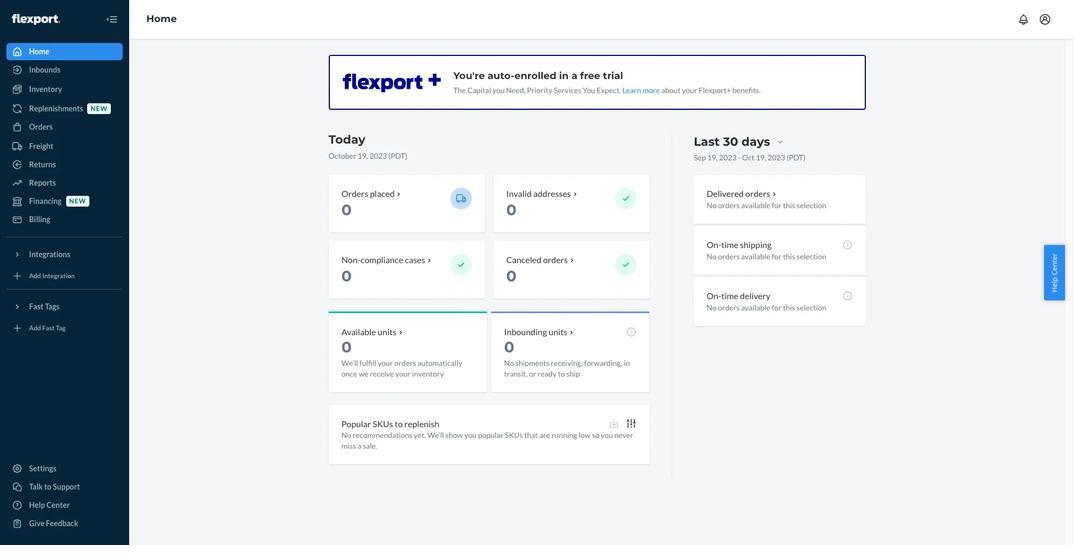 Task type: describe. For each thing, give the bounding box(es) containing it.
1 horizontal spatial home link
[[146, 13, 177, 25]]

integration
[[42, 272, 75, 280]]

delivery
[[741, 291, 771, 301]]

tags
[[45, 302, 60, 311]]

cases
[[405, 255, 426, 265]]

1 horizontal spatial 19,
[[708, 153, 718, 162]]

freight
[[29, 142, 53, 151]]

inbounds link
[[6, 61, 123, 79]]

returns link
[[6, 156, 123, 173]]

no for on-time delivery
[[707, 303, 717, 312]]

no for popular skus to replenish
[[342, 431, 352, 440]]

add fast tag
[[29, 324, 66, 333]]

no recommendations yet. we'll show you popular skus that are running low so you never miss a sale.
[[342, 431, 634, 451]]

open account menu image
[[1039, 13, 1052, 26]]

canceled
[[507, 255, 542, 265]]

2 horizontal spatial 19,
[[757, 153, 767, 162]]

compliance
[[361, 255, 404, 265]]

more
[[643, 86, 660, 95]]

orders for orders placed
[[342, 189, 369, 199]]

you inside you're auto-enrolled in a free trial the capital you need, priority services you expect. learn more about your flexport+ benefits.
[[493, 86, 505, 95]]

non-
[[342, 255, 361, 265]]

1 for from the top
[[772, 201, 782, 210]]

add integration
[[29, 272, 75, 280]]

flexport+
[[699, 86, 732, 95]]

orders inside button
[[746, 189, 771, 199]]

settings link
[[6, 460, 123, 478]]

center inside button
[[1050, 253, 1060, 275]]

forwarding,
[[585, 358, 623, 368]]

today
[[329, 132, 366, 147]]

low
[[579, 431, 591, 440]]

ship
[[567, 369, 580, 378]]

fulfill
[[360, 358, 377, 368]]

receiving,
[[551, 358, 583, 368]]

last 30 days
[[694, 135, 771, 149]]

0 horizontal spatial help center
[[29, 501, 70, 510]]

orders down delivered
[[719, 201, 740, 210]]

we'll inside no recommendations yet. we'll show you popular skus that are running low so you never miss a sale.
[[428, 431, 444, 440]]

help center button
[[1045, 245, 1066, 300]]

learn
[[623, 86, 642, 95]]

running
[[552, 431, 578, 440]]

integrations button
[[6, 246, 123, 263]]

add for add integration
[[29, 272, 41, 280]]

popular
[[478, 431, 504, 440]]

returns
[[29, 160, 56, 169]]

freight link
[[6, 138, 123, 155]]

close navigation image
[[106, 13, 118, 26]]

time for delivery
[[722, 291, 739, 301]]

popular skus to replenish
[[342, 419, 440, 429]]

so
[[592, 431, 600, 440]]

tag
[[56, 324, 66, 333]]

) inside "today october 19, 2023 ( pdt )"
[[405, 151, 408, 160]]

about
[[662, 86, 681, 95]]

or
[[529, 369, 537, 378]]

1 horizontal spatial )
[[804, 153, 806, 162]]

inventory
[[29, 85, 62, 94]]

available for delivery
[[742, 303, 771, 312]]

trial
[[603, 70, 624, 82]]

on- for on-time shipping
[[707, 240, 722, 250]]

delivered
[[707, 189, 744, 199]]

give
[[29, 519, 45, 528]]

orders placed
[[342, 189, 395, 199]]

2023 inside "today october 19, 2023 ( pdt )"
[[370, 151, 387, 160]]

transit,
[[505, 369, 528, 378]]

orders right the canceled
[[544, 255, 568, 265]]

october
[[329, 151, 357, 160]]

delivered orders button
[[707, 188, 779, 200]]

replenish
[[405, 419, 440, 429]]

non-compliance cases
[[342, 255, 426, 265]]

reports link
[[6, 174, 123, 192]]

new for financing
[[69, 197, 86, 205]]

2 horizontal spatial you
[[601, 431, 613, 440]]

0 horizontal spatial you
[[465, 431, 477, 440]]

show
[[446, 431, 463, 440]]

pdt inside "today october 19, 2023 ( pdt )"
[[391, 151, 405, 160]]

integrations
[[29, 250, 70, 259]]

give feedback
[[29, 519, 78, 528]]

selection for on-time delivery
[[797, 303, 827, 312]]

sale.
[[363, 442, 378, 451]]

orders down on-time delivery at the right of the page
[[719, 303, 740, 312]]

we
[[359, 369, 369, 378]]

fast inside add fast tag link
[[42, 324, 55, 333]]

0 horizontal spatial home link
[[6, 43, 123, 60]]

miss
[[342, 442, 356, 451]]

home inside 'link'
[[29, 47, 49, 56]]

you're auto-enrolled in a free trial the capital you need, priority services you expect. learn more about your flexport+ benefits.
[[454, 70, 761, 95]]

ready
[[538, 369, 557, 378]]

replenishments
[[29, 104, 83, 113]]

receive
[[370, 369, 394, 378]]

reports
[[29, 178, 56, 187]]

feedback
[[46, 519, 78, 528]]

support
[[53, 483, 80, 492]]

fast tags button
[[6, 298, 123, 316]]

help center link
[[6, 497, 123, 514]]

1 horizontal spatial home
[[146, 13, 177, 25]]

talk to support button
[[6, 479, 123, 496]]

shipments
[[516, 358, 550, 368]]

1 vertical spatial to
[[395, 419, 403, 429]]

today october 19, 2023 ( pdt )
[[329, 132, 408, 160]]

0 inside 0 we'll fulfill your orders automatically once we receive your inventory
[[342, 338, 352, 356]]

0 for invalid
[[507, 201, 517, 219]]

sep
[[694, 153, 706, 162]]

enrolled
[[515, 70, 557, 82]]

you're
[[454, 70, 485, 82]]

selection for on-time shipping
[[797, 252, 827, 261]]

0 for canceled
[[507, 267, 517, 285]]

fast inside fast tags dropdown button
[[29, 302, 43, 311]]

for for on-time delivery
[[772, 303, 782, 312]]

settings
[[29, 464, 57, 473]]

0 no shipments receiving, forwarding, in transit, or ready to ship
[[505, 338, 630, 378]]



Task type: vqa. For each thing, say whether or not it's contained in the screenshot.
Open notifications image
yes



Task type: locate. For each thing, give the bounding box(es) containing it.
0 horizontal spatial pdt
[[391, 151, 405, 160]]

on-
[[707, 240, 722, 250], [707, 291, 722, 301]]

1 vertical spatial home link
[[6, 43, 123, 60]]

3 available from the top
[[742, 303, 771, 312]]

free
[[581, 70, 601, 82]]

you
[[583, 86, 596, 95]]

inbounding units
[[505, 327, 568, 337]]

no down on-time shipping
[[707, 252, 717, 261]]

0 for non-
[[342, 267, 352, 285]]

0 vertical spatial orders
[[29, 122, 53, 131]]

0 horizontal spatial 2023
[[370, 151, 387, 160]]

give feedback button
[[6, 515, 123, 533]]

0 inside the 0 no shipments receiving, forwarding, in transit, or ready to ship
[[505, 338, 515, 356]]

2 horizontal spatial to
[[558, 369, 565, 378]]

1 vertical spatial center
[[47, 501, 70, 510]]

0 vertical spatial your
[[683, 86, 698, 95]]

new up orders "link"
[[91, 105, 108, 113]]

learn more link
[[623, 86, 660, 95]]

1 time from the top
[[722, 240, 739, 250]]

2 on- from the top
[[707, 291, 722, 301]]

a left 'sale.'
[[358, 442, 362, 451]]

time for shipping
[[722, 240, 739, 250]]

shipping
[[741, 240, 772, 250]]

units up the 0 no shipments receiving, forwarding, in transit, or ready to ship at bottom
[[549, 327, 568, 337]]

0 for orders
[[342, 201, 352, 219]]

new down reports 'link'
[[69, 197, 86, 205]]

3 this from the top
[[784, 303, 796, 312]]

0 horizontal spatial a
[[358, 442, 362, 451]]

3 for from the top
[[772, 303, 782, 312]]

units for inbounding units
[[549, 327, 568, 337]]

your right receive
[[396, 369, 411, 378]]

we'll inside 0 we'll fulfill your orders automatically once we receive your inventory
[[342, 358, 358, 368]]

1 horizontal spatial your
[[396, 369, 411, 378]]

the
[[454, 86, 466, 95]]

1 vertical spatial orders
[[342, 189, 369, 199]]

you right so
[[601, 431, 613, 440]]

0 down orders placed
[[342, 201, 352, 219]]

available
[[742, 201, 771, 210], [742, 252, 771, 261], [742, 303, 771, 312]]

0 horizontal spatial your
[[378, 358, 393, 368]]

no up miss
[[342, 431, 352, 440]]

automatically
[[418, 358, 463, 368]]

0 vertical spatial time
[[722, 240, 739, 250]]

0 horizontal spatial home
[[29, 47, 49, 56]]

0 down inbounding
[[505, 338, 515, 356]]

0 vertical spatial help
[[1050, 277, 1060, 292]]

1 vertical spatial help center
[[29, 501, 70, 510]]

0 vertical spatial center
[[1050, 253, 1060, 275]]

1 no orders available for this selection from the top
[[707, 201, 827, 210]]

0 horizontal spatial )
[[405, 151, 408, 160]]

to left ship
[[558, 369, 565, 378]]

available down shipping
[[742, 252, 771, 261]]

invalid
[[507, 189, 532, 199]]

-
[[739, 153, 741, 162]]

placed
[[370, 189, 395, 199]]

available units
[[342, 327, 397, 337]]

2 vertical spatial your
[[396, 369, 411, 378]]

orders inside 0 we'll fulfill your orders automatically once we receive your inventory
[[395, 358, 416, 368]]

orders link
[[6, 118, 123, 136]]

a left free
[[572, 70, 578, 82]]

0 vertical spatial fast
[[29, 302, 43, 311]]

1 this from the top
[[784, 201, 796, 210]]

0 vertical spatial no orders available for this selection
[[707, 201, 827, 210]]

help center inside button
[[1050, 253, 1060, 292]]

2 for from the top
[[772, 252, 782, 261]]

add left integration
[[29, 272, 41, 280]]

19, inside "today october 19, 2023 ( pdt )"
[[358, 151, 368, 160]]

your
[[683, 86, 698, 95], [378, 358, 393, 368], [396, 369, 411, 378]]

no orders available for this selection for delivery
[[707, 303, 827, 312]]

open notifications image
[[1018, 13, 1031, 26]]

1 horizontal spatial you
[[493, 86, 505, 95]]

pdt right oct
[[790, 153, 804, 162]]

billing
[[29, 215, 50, 224]]

to up 'recommendations'
[[395, 419, 403, 429]]

0 horizontal spatial new
[[69, 197, 86, 205]]

1 vertical spatial a
[[358, 442, 362, 451]]

1 horizontal spatial in
[[624, 358, 630, 368]]

2 vertical spatial for
[[772, 303, 782, 312]]

(
[[389, 151, 391, 160], [787, 153, 790, 162]]

sep 19, 2023 - oct 19, 2023 ( pdt )
[[694, 153, 806, 162]]

no down delivered
[[707, 201, 717, 210]]

available for shipping
[[742, 252, 771, 261]]

billing link
[[6, 211, 123, 228]]

0 vertical spatial home link
[[146, 13, 177, 25]]

1 available from the top
[[742, 201, 771, 210]]

home link
[[146, 13, 177, 25], [6, 43, 123, 60]]

inventory link
[[6, 81, 123, 98]]

0 vertical spatial home
[[146, 13, 177, 25]]

no orders available for this selection
[[707, 201, 827, 210], [707, 252, 827, 261], [707, 303, 827, 312]]

orders left "placed"
[[342, 189, 369, 199]]

to inside the 0 no shipments receiving, forwarding, in transit, or ready to ship
[[558, 369, 565, 378]]

inventory
[[412, 369, 444, 378]]

home link up inbounds link
[[6, 43, 123, 60]]

in inside the 0 no shipments receiving, forwarding, in transit, or ready to ship
[[624, 358, 630, 368]]

a
[[572, 70, 578, 82], [358, 442, 362, 451]]

this for shipping
[[784, 252, 796, 261]]

a inside no recommendations yet. we'll show you popular skus that are running low so you never miss a sale.
[[358, 442, 362, 451]]

1 horizontal spatial (
[[787, 153, 790, 162]]

1 selection from the top
[[797, 201, 827, 210]]

services
[[554, 86, 582, 95]]

1 horizontal spatial a
[[572, 70, 578, 82]]

talk to support
[[29, 483, 80, 492]]

1 horizontal spatial 2023
[[720, 153, 737, 162]]

1 vertical spatial selection
[[797, 252, 827, 261]]

1 vertical spatial add
[[29, 324, 41, 333]]

available down delivery
[[742, 303, 771, 312]]

fast tags
[[29, 302, 60, 311]]

no up "transit,"
[[505, 358, 514, 368]]

2023 left '-'
[[720, 153, 737, 162]]

0 down the canceled
[[507, 267, 517, 285]]

1 horizontal spatial we'll
[[428, 431, 444, 440]]

1 on- from the top
[[707, 240, 722, 250]]

1 horizontal spatial orders
[[342, 189, 369, 199]]

in
[[560, 70, 569, 82], [624, 358, 630, 368]]

center
[[1050, 253, 1060, 275], [47, 501, 70, 510]]

1 horizontal spatial to
[[395, 419, 403, 429]]

2023 down days
[[768, 153, 786, 162]]

19,
[[358, 151, 368, 160], [708, 153, 718, 162], [757, 153, 767, 162]]

3 selection from the top
[[797, 303, 827, 312]]

1 horizontal spatial pdt
[[790, 153, 804, 162]]

0 horizontal spatial 19,
[[358, 151, 368, 160]]

2 vertical spatial available
[[742, 303, 771, 312]]

available down delivered orders button at right top
[[742, 201, 771, 210]]

help
[[1050, 277, 1060, 292], [29, 501, 45, 510]]

1 vertical spatial no orders available for this selection
[[707, 252, 827, 261]]

0 vertical spatial new
[[91, 105, 108, 113]]

units right available
[[378, 327, 397, 337]]

expect.
[[597, 86, 621, 95]]

0 horizontal spatial we'll
[[342, 358, 358, 368]]

30
[[724, 135, 739, 149]]

home right close navigation icon
[[146, 13, 177, 25]]

available
[[342, 327, 376, 337]]

canceled orders
[[507, 255, 568, 265]]

units for available units
[[378, 327, 397, 337]]

1 vertical spatial this
[[784, 252, 796, 261]]

no orders available for this selection down delivered orders button at right top
[[707, 201, 827, 210]]

19, right october
[[358, 151, 368, 160]]

selection
[[797, 201, 827, 210], [797, 252, 827, 261], [797, 303, 827, 312]]

2 vertical spatial to
[[44, 483, 51, 492]]

in up services
[[560, 70, 569, 82]]

skus
[[373, 419, 393, 429], [505, 431, 523, 440]]

0 down available
[[342, 338, 352, 356]]

popular
[[342, 419, 371, 429]]

0 horizontal spatial to
[[44, 483, 51, 492]]

0 vertical spatial this
[[784, 201, 796, 210]]

pdt
[[391, 151, 405, 160], [790, 153, 804, 162]]

1 vertical spatial on-
[[707, 291, 722, 301]]

1 vertical spatial in
[[624, 358, 630, 368]]

2 add from the top
[[29, 324, 41, 333]]

this for delivery
[[784, 303, 796, 312]]

2 horizontal spatial 2023
[[768, 153, 786, 162]]

2 vertical spatial this
[[784, 303, 796, 312]]

need,
[[506, 86, 526, 95]]

we'll up once
[[342, 358, 358, 368]]

in inside you're auto-enrolled in a free trial the capital you need, priority services you expect. learn more about your flexport+ benefits.
[[560, 70, 569, 82]]

0 horizontal spatial (
[[389, 151, 391, 160]]

2023 right october
[[370, 151, 387, 160]]

1 vertical spatial time
[[722, 291, 739, 301]]

0 vertical spatial available
[[742, 201, 771, 210]]

2 units from the left
[[549, 327, 568, 337]]

0 vertical spatial a
[[572, 70, 578, 82]]

19, right oct
[[757, 153, 767, 162]]

add
[[29, 272, 41, 280], [29, 324, 41, 333]]

to inside talk to support button
[[44, 483, 51, 492]]

0 vertical spatial add
[[29, 272, 41, 280]]

( inside "today october 19, 2023 ( pdt )"
[[389, 151, 391, 160]]

0 horizontal spatial center
[[47, 501, 70, 510]]

19, right sep
[[708, 153, 718, 162]]

your inside you're auto-enrolled in a free trial the capital you need, priority services you expect. learn more about your flexport+ benefits.
[[683, 86, 698, 95]]

2 available from the top
[[742, 252, 771, 261]]

pdt up "placed"
[[391, 151, 405, 160]]

new for replenishments
[[91, 105, 108, 113]]

help inside button
[[1050, 277, 1060, 292]]

are
[[540, 431, 551, 440]]

0
[[342, 201, 352, 219], [507, 201, 517, 219], [342, 267, 352, 285], [507, 267, 517, 285], [342, 338, 352, 356], [505, 338, 515, 356]]

delivered orders
[[707, 189, 771, 199]]

skus up 'recommendations'
[[373, 419, 393, 429]]

inbounding
[[505, 327, 547, 337]]

on-time shipping
[[707, 240, 772, 250]]

last
[[694, 135, 720, 149]]

on- for on-time delivery
[[707, 291, 722, 301]]

orders right delivered
[[746, 189, 771, 199]]

0 horizontal spatial in
[[560, 70, 569, 82]]

0 vertical spatial selection
[[797, 201, 827, 210]]

no down on-time delivery at the right of the page
[[707, 303, 717, 312]]

no inside the 0 no shipments receiving, forwarding, in transit, or ready to ship
[[505, 358, 514, 368]]

1 horizontal spatial help
[[1050, 277, 1060, 292]]

1 horizontal spatial center
[[1050, 253, 1060, 275]]

1 vertical spatial help
[[29, 501, 45, 510]]

2 this from the top
[[784, 252, 796, 261]]

orders for orders
[[29, 122, 53, 131]]

1 add from the top
[[29, 272, 41, 280]]

never
[[615, 431, 634, 440]]

you down auto-
[[493, 86, 505, 95]]

your up receive
[[378, 358, 393, 368]]

addresses
[[534, 189, 571, 199]]

orders
[[746, 189, 771, 199], [719, 201, 740, 210], [719, 252, 740, 261], [544, 255, 568, 265], [719, 303, 740, 312], [395, 358, 416, 368]]

home
[[146, 13, 177, 25], [29, 47, 49, 56]]

flexport logo image
[[12, 14, 60, 25]]

add fast tag link
[[6, 320, 123, 337]]

0 horizontal spatial units
[[378, 327, 397, 337]]

orders up freight
[[29, 122, 53, 131]]

2 time from the top
[[722, 291, 739, 301]]

1 vertical spatial new
[[69, 197, 86, 205]]

skus left that
[[505, 431, 523, 440]]

( up "placed"
[[389, 151, 391, 160]]

time left delivery
[[722, 291, 739, 301]]

on-time delivery
[[707, 291, 771, 301]]

days
[[742, 135, 771, 149]]

2 vertical spatial no orders available for this selection
[[707, 303, 827, 312]]

0 horizontal spatial orders
[[29, 122, 53, 131]]

on- left delivery
[[707, 291, 722, 301]]

orders inside "link"
[[29, 122, 53, 131]]

new
[[91, 105, 108, 113], [69, 197, 86, 205]]

0 vertical spatial for
[[772, 201, 782, 210]]

1 horizontal spatial new
[[91, 105, 108, 113]]

fast
[[29, 302, 43, 311], [42, 324, 55, 333]]

no inside no recommendations yet. we'll show you popular skus that are running low so you never miss a sale.
[[342, 431, 352, 440]]

add for add fast tag
[[29, 324, 41, 333]]

orders down on-time shipping
[[719, 252, 740, 261]]

2 vertical spatial selection
[[797, 303, 827, 312]]

0 horizontal spatial skus
[[373, 419, 393, 429]]

oct
[[743, 153, 755, 162]]

fast left tags
[[29, 302, 43, 311]]

no orders available for this selection for shipping
[[707, 252, 827, 261]]

a inside you're auto-enrolled in a free trial the capital you need, priority services you expect. learn more about your flexport+ benefits.
[[572, 70, 578, 82]]

once
[[342, 369, 358, 378]]

your right about
[[683, 86, 698, 95]]

that
[[525, 431, 538, 440]]

1 vertical spatial we'll
[[428, 431, 444, 440]]

time left shipping
[[722, 240, 739, 250]]

( right oct
[[787, 153, 790, 162]]

to right talk
[[44, 483, 51, 492]]

1 vertical spatial your
[[378, 358, 393, 368]]

1 units from the left
[[378, 327, 397, 337]]

in right the forwarding,
[[624, 358, 630, 368]]

1 vertical spatial for
[[772, 252, 782, 261]]

0 down "non-"
[[342, 267, 352, 285]]

fast left tag
[[42, 324, 55, 333]]

no for on-time shipping
[[707, 252, 717, 261]]

capital
[[468, 86, 491, 95]]

3 no orders available for this selection from the top
[[707, 303, 827, 312]]

inbounds
[[29, 65, 60, 74]]

no orders available for this selection down shipping
[[707, 252, 827, 261]]

2 selection from the top
[[797, 252, 827, 261]]

1 horizontal spatial units
[[549, 327, 568, 337]]

orders up inventory
[[395, 358, 416, 368]]

1 vertical spatial home
[[29, 47, 49, 56]]

0 down invalid
[[507, 201, 517, 219]]

add down fast tags
[[29, 324, 41, 333]]

for for on-time shipping
[[772, 252, 782, 261]]

auto-
[[488, 70, 515, 82]]

0 vertical spatial we'll
[[342, 358, 358, 368]]

0 vertical spatial to
[[558, 369, 565, 378]]

no orders available for this selection down delivery
[[707, 303, 827, 312]]

priority
[[527, 86, 553, 95]]

1 vertical spatial available
[[742, 252, 771, 261]]

we'll right 'yet.'
[[428, 431, 444, 440]]

0 vertical spatial on-
[[707, 240, 722, 250]]

1 vertical spatial skus
[[505, 431, 523, 440]]

to
[[558, 369, 565, 378], [395, 419, 403, 429], [44, 483, 51, 492]]

home up inbounds in the top of the page
[[29, 47, 49, 56]]

2 no orders available for this selection from the top
[[707, 252, 827, 261]]

on- left shipping
[[707, 240, 722, 250]]

2 horizontal spatial your
[[683, 86, 698, 95]]

invalid addresses
[[507, 189, 571, 199]]

1 vertical spatial fast
[[42, 324, 55, 333]]

skus inside no recommendations yet. we'll show you popular skus that are running low so you never miss a sale.
[[505, 431, 523, 440]]

you right show
[[465, 431, 477, 440]]

benefits.
[[733, 86, 761, 95]]

0 horizontal spatial help
[[29, 501, 45, 510]]

0 vertical spatial skus
[[373, 419, 393, 429]]

yet.
[[414, 431, 426, 440]]

help center
[[1050, 253, 1060, 292], [29, 501, 70, 510]]

1 horizontal spatial help center
[[1050, 253, 1060, 292]]

0 vertical spatial help center
[[1050, 253, 1060, 292]]

0 vertical spatial in
[[560, 70, 569, 82]]

home link right close navigation icon
[[146, 13, 177, 25]]

1 horizontal spatial skus
[[505, 431, 523, 440]]



